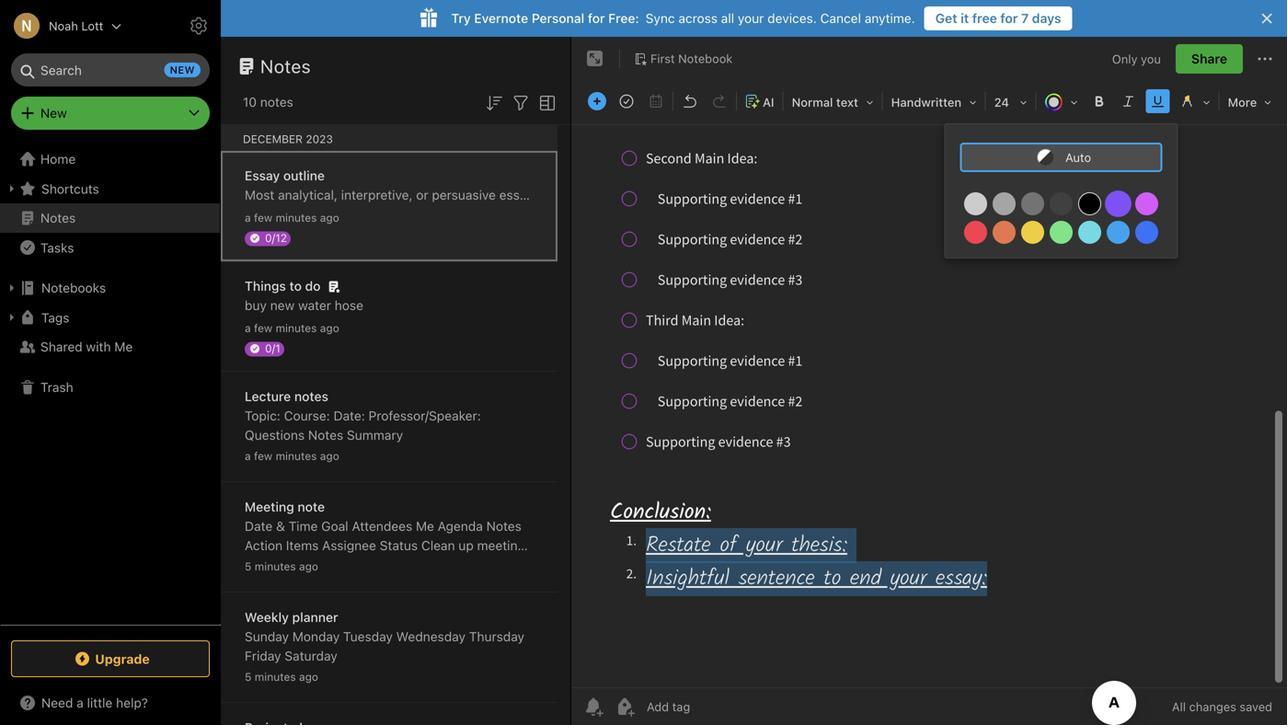Task type: locate. For each thing, give the bounding box(es) containing it.
lecture
[[245, 389, 291, 404]]

0 horizontal spatial you
[[929, 187, 951, 202]]

0 horizontal spatial new
[[170, 64, 195, 76]]

action
[[452, 557, 489, 572]]

Font family field
[[885, 88, 983, 115]]

0 vertical spatial a few minutes ago
[[245, 211, 339, 224]]

a down "buy"
[[245, 322, 251, 335]]

essay
[[245, 168, 280, 183]]

you right help
[[929, 187, 951, 202]]

0 vertical spatial 5
[[245, 560, 252, 573]]

Note Editor text field
[[571, 125, 1287, 687]]

few down questions
[[254, 450, 273, 462]]

buy
[[245, 298, 267, 313]]

new button
[[11, 97, 210, 130]]

me
[[114, 339, 133, 354], [416, 519, 434, 534]]

goal
[[321, 519, 348, 534]]

tree containing home
[[0, 144, 221, 624]]

5 down friday
[[245, 670, 252, 683]]

click to collapse image
[[214, 691, 228, 713]]

date
[[245, 519, 273, 534]]

italic image
[[1116, 88, 1142, 114]]

1 vertical spatial to
[[289, 278, 302, 294]]

24
[[994, 95, 1009, 109]]

free
[[972, 11, 997, 26]]

0 horizontal spatial meeting
[[338, 557, 386, 572]]

for left most
[[1120, 187, 1137, 202]]

1 vertical spatial me
[[416, 519, 434, 534]]

5 inside "weekly planner sunday monday tuesday wednesday thursday friday saturday 5 minutes ago"
[[245, 670, 252, 683]]

notes up "tasks"
[[40, 210, 76, 225]]

you right only
[[1141, 52, 1161, 66]]

a down most
[[245, 211, 251, 224]]

a few minutes ago down questions
[[245, 450, 339, 462]]

to right the tend
[[574, 187, 585, 202]]

1 a few minutes ago from the top
[[245, 211, 339, 224]]

questions
[[245, 427, 305, 443]]

Sort options field
[[483, 90, 505, 114]]

0 vertical spatial new
[[170, 64, 195, 76]]

a few minutes ago up "0/12"
[[245, 211, 339, 224]]

items
[[286, 538, 319, 553]]

meeting up items
[[477, 538, 525, 553]]

anytime.
[[865, 11, 915, 26]]

ago down water
[[320, 322, 339, 335]]

a down questions
[[245, 450, 251, 462]]

most
[[1140, 187, 1170, 202]]

noah
[[49, 19, 78, 33]]

december
[[243, 133, 303, 145]]

5 down the action at the bottom of page
[[245, 560, 252, 573]]

a left little
[[77, 695, 84, 710]]

new
[[170, 64, 195, 76], [270, 298, 295, 313]]

changes
[[1189, 700, 1237, 714]]

tags button
[[0, 303, 220, 332]]

me right the with
[[114, 339, 133, 354]]

new search field
[[24, 53, 201, 87]]

ago down saturday
[[299, 670, 318, 683]]

new down "things to do"
[[270, 298, 295, 313]]

out
[[315, 557, 335, 572]]

1 horizontal spatial meeting
[[477, 538, 525, 553]]

for for 7
[[1001, 11, 1018, 26]]

task image
[[614, 88, 640, 114]]

2 few from the top
[[254, 322, 273, 335]]

items
[[492, 557, 525, 572]]

0/12
[[265, 231, 287, 244]]

time
[[289, 519, 318, 534]]

1 vertical spatial 5
[[245, 670, 252, 683]]

Font color field
[[1039, 88, 1085, 115]]

formulate
[[954, 187, 1011, 202]]

more
[[1228, 95, 1257, 109]]

0 horizontal spatial for
[[588, 11, 605, 26]]

follow
[[589, 187, 624, 202]]

0 vertical spatial you
[[1141, 52, 1161, 66]]

notes down course:
[[308, 427, 343, 443]]

attendees
[[352, 519, 412, 534]]

you inside note window element
[[1141, 52, 1161, 66]]

expand note image
[[584, 48, 606, 70]]

hose
[[335, 298, 363, 313]]

tags
[[41, 310, 69, 325]]

notes up course:
[[294, 389, 328, 404]]

saved
[[1240, 700, 1273, 714]]

2 a few minutes ago from the top
[[245, 322, 339, 335]]

lecture notes
[[245, 389, 328, 404]]

underline image
[[1145, 88, 1171, 114]]

expand tags image
[[5, 310, 19, 325]]

1 vertical spatial new
[[270, 298, 295, 313]]

notes up items
[[486, 519, 522, 534]]

1 vertical spatial meeting
[[338, 557, 386, 572]]

notebooks
[[41, 280, 106, 295]]

for left "7"
[[1001, 11, 1018, 26]]

devices.
[[768, 11, 817, 26]]

shared with me
[[40, 339, 133, 354]]

tend
[[543, 187, 570, 202]]

WHAT'S NEW field
[[0, 688, 221, 718]]

meeting down assignee
[[338, 557, 386, 572]]

more actions image
[[1254, 48, 1276, 70]]

tuesday
[[343, 629, 393, 644]]

Insert field
[[583, 88, 611, 114]]

across
[[679, 11, 718, 26]]

2 vertical spatial few
[[254, 450, 273, 462]]

1 horizontal spatial me
[[416, 519, 434, 534]]

1 horizontal spatial new
[[270, 298, 295, 313]]

buy new water hose
[[245, 298, 363, 313]]

0 vertical spatial meeting
[[477, 538, 525, 553]]

2 5 from the top
[[245, 670, 252, 683]]

1 few from the top
[[254, 211, 273, 224]]

water
[[298, 298, 331, 313]]

tree
[[0, 144, 221, 624]]

notebooks link
[[0, 273, 220, 303]]

0 vertical spatial to
[[574, 187, 585, 202]]

meeting
[[477, 538, 525, 553], [338, 557, 386, 572]]

all
[[721, 11, 734, 26]]

meeting
[[245, 499, 294, 514]]

2 vertical spatial a few minutes ago
[[245, 450, 339, 462]]

notes inside 'topic: course: date: professor/speaker: questions notes summary'
[[308, 427, 343, 443]]

1 horizontal spatial for
[[1001, 11, 1018, 26]]

only you
[[1112, 52, 1161, 66]]

bold image
[[1086, 88, 1112, 114]]

tasks
[[40, 240, 74, 255]]

notes link
[[0, 203, 220, 233]]

minutes down friday
[[255, 670, 296, 683]]

to left do
[[289, 278, 302, 294]]

up
[[459, 538, 474, 553]]

noah lott
[[49, 19, 103, 33]]

few down most
[[254, 211, 273, 224]]

me up clean
[[416, 519, 434, 534]]

0 vertical spatial few
[[254, 211, 273, 224]]

help?
[[116, 695, 148, 710]]

few
[[254, 211, 273, 224], [254, 322, 273, 335], [254, 450, 273, 462]]

your
[[738, 11, 764, 26]]

pattern.
[[720, 187, 767, 202]]

for inside button
[[1001, 11, 1018, 26]]

outline
[[283, 168, 325, 183]]

sync
[[646, 11, 675, 26]]

More field
[[1222, 88, 1278, 115]]

new down settings icon
[[170, 64, 195, 76]]

minutes
[[276, 211, 317, 224], [276, 322, 317, 335], [276, 450, 317, 462], [255, 560, 296, 573], [255, 670, 296, 683]]

3 a few minutes ago from the top
[[245, 450, 339, 462]]

3 few from the top
[[254, 450, 273, 462]]

lott
[[81, 19, 103, 33]]

notes down status
[[390, 557, 423, 572]]

ago
[[320, 211, 339, 224], [320, 322, 339, 335], [320, 450, 339, 462], [299, 560, 318, 573], [299, 670, 318, 683]]

1 vertical spatial a few minutes ago
[[245, 322, 339, 335]]

auto button
[[960, 143, 1163, 172]]

send
[[281, 557, 312, 572]]

for left free:
[[588, 11, 605, 26]]

should
[[857, 187, 897, 202]]

expand notebooks image
[[5, 281, 19, 295]]

ago down the analytical,
[[320, 211, 339, 224]]

0 vertical spatial me
[[114, 339, 133, 354]]

for for free:
[[588, 11, 605, 26]]

need a little help?
[[41, 695, 148, 710]]

trash link
[[0, 373, 220, 402]]

1 horizontal spatial to
[[574, 187, 585, 202]]

1 vertical spatial few
[[254, 322, 273, 335]]

ai
[[763, 95, 774, 109]]

same
[[650, 187, 682, 202]]

Add filters field
[[510, 90, 532, 114]]

notes up 10 notes
[[260, 55, 311, 77]]

or
[[416, 187, 428, 202]]

shared with me link
[[0, 332, 220, 362]]

1 5 from the top
[[245, 560, 252, 573]]

1 horizontal spatial you
[[1141, 52, 1161, 66]]

a few minutes ago down buy new water hose
[[245, 322, 339, 335]]

weekly
[[245, 610, 289, 625]]

normal text
[[792, 95, 858, 109]]

to
[[574, 187, 585, 202], [289, 278, 302, 294]]

2023
[[306, 133, 333, 145]]

few up '0/1'
[[254, 322, 273, 335]]

basic
[[686, 187, 717, 202]]



Task type: vqa. For each thing, say whether or not it's contained in the screenshot.
the "Select35" checkbox
no



Task type: describe. For each thing, give the bounding box(es) containing it.
auto
[[1066, 150, 1092, 164]]

first notebook
[[651, 52, 733, 65]]

outlines
[[1070, 187, 1117, 202]]

minutes down the action at the bottom of page
[[255, 560, 296, 573]]

only
[[1112, 52, 1138, 66]]

little
[[87, 695, 113, 710]]

interpretive,
[[341, 187, 413, 202]]

shortcuts
[[41, 181, 99, 196]]

status
[[380, 538, 418, 553]]

try
[[451, 11, 471, 26]]

get it free for 7 days button
[[925, 6, 1073, 30]]

minutes down questions
[[276, 450, 317, 462]]

and
[[426, 557, 449, 572]]

text
[[836, 95, 858, 109]]

sunday
[[245, 629, 289, 644]]

new
[[40, 105, 67, 121]]

a few minutes ago for analytical,
[[245, 211, 339, 224]]

essay outline
[[245, 168, 325, 183]]

topic: course: date: professor/speaker: questions notes summary
[[245, 408, 481, 443]]

note
[[298, 499, 325, 514]]

add filters image
[[510, 92, 532, 114]]

things
[[245, 278, 286, 294]]

all
[[1172, 700, 1186, 714]]

More actions field
[[1254, 44, 1276, 74]]

settings image
[[188, 15, 210, 37]]

share
[[1192, 51, 1228, 66]]

saturday
[[285, 648, 338, 663]]

days
[[1032, 11, 1062, 26]]

add a reminder image
[[583, 696, 605, 718]]

handwritten
[[891, 95, 962, 109]]

few for buy
[[254, 322, 273, 335]]

minutes inside "weekly planner sunday monday tuesday wednesday thursday friday saturday 5 minutes ago"
[[255, 670, 296, 683]]

evernote
[[474, 11, 528, 26]]

Search text field
[[24, 53, 197, 87]]

share button
[[1176, 44, 1243, 74]]

upgrade button
[[11, 640, 210, 677]]

note window element
[[571, 37, 1287, 725]]

minutes down the analytical,
[[276, 211, 317, 224]]

me inside meeting note date & time goal attendees me agenda notes action items assignee status clean up meeting notes send out meeting notes and action items
[[416, 519, 434, 534]]

notes right 10
[[260, 94, 293, 110]]

summary
[[347, 427, 403, 443]]

get
[[936, 11, 958, 26]]

weekly planner sunday monday tuesday wednesday thursday friday saturday 5 minutes ago
[[245, 610, 525, 683]]

most analytical, interpretive, or persuasive essays tend to follow the same basic pattern. this structure should help you formulate effective outlines for most ...
[[245, 187, 1184, 202]]

effective
[[1015, 187, 1066, 202]]

upgrade
[[95, 651, 150, 666]]

structure
[[799, 187, 854, 202]]

help
[[900, 187, 926, 202]]

Heading level field
[[786, 88, 880, 115]]

get it free for 7 days
[[936, 11, 1062, 26]]

december 2023
[[243, 133, 333, 145]]

need
[[41, 695, 73, 710]]

View options field
[[532, 90, 559, 114]]

monday
[[292, 629, 340, 644]]

free:
[[608, 11, 639, 26]]

ago down items
[[299, 560, 318, 573]]

it
[[961, 11, 969, 26]]

0 horizontal spatial me
[[114, 339, 133, 354]]

new inside search field
[[170, 64, 195, 76]]

essays
[[499, 187, 540, 202]]

ai button
[[739, 88, 781, 115]]

1 vertical spatial you
[[929, 187, 951, 202]]

5 minutes ago
[[245, 560, 318, 573]]

try evernote personal for free: sync across all your devices. cancel anytime.
[[451, 11, 915, 26]]

topic:
[[245, 408, 281, 423]]

&
[[276, 519, 285, 534]]

cancel
[[820, 11, 861, 26]]

ago inside "weekly planner sunday monday tuesday wednesday thursday friday saturday 5 minutes ago"
[[299, 670, 318, 683]]

2 horizontal spatial for
[[1120, 187, 1137, 202]]

with
[[86, 339, 111, 354]]

home
[[40, 151, 76, 167]]

shared
[[40, 339, 83, 354]]

...
[[1173, 187, 1184, 202]]

assignee
[[322, 538, 376, 553]]

few for most
[[254, 211, 273, 224]]

shortcuts button
[[0, 174, 220, 203]]

minutes down buy new water hose
[[276, 322, 317, 335]]

planner
[[292, 610, 338, 625]]

first
[[651, 52, 675, 65]]

a inside field
[[77, 695, 84, 710]]

10
[[243, 94, 257, 110]]

home link
[[0, 144, 221, 174]]

Font size field
[[988, 88, 1034, 115]]

0 horizontal spatial to
[[289, 278, 302, 294]]

ago down date:
[[320, 450, 339, 462]]

all changes saved
[[1172, 700, 1273, 714]]

a few minutes ago for new
[[245, 322, 339, 335]]

Add tag field
[[645, 699, 783, 715]]

Highlight field
[[1173, 88, 1217, 115]]

notes down the action at the bottom of page
[[245, 557, 278, 572]]

things to do
[[245, 278, 321, 294]]

persuasive
[[432, 187, 496, 202]]

Account field
[[0, 7, 122, 44]]

normal
[[792, 95, 833, 109]]

undo image
[[677, 88, 703, 114]]

course:
[[284, 408, 330, 423]]

add tag image
[[614, 696, 636, 718]]

tasks button
[[0, 233, 220, 262]]

agenda
[[438, 519, 483, 534]]

wednesday
[[396, 629, 466, 644]]

date:
[[334, 408, 365, 423]]

notes inside meeting note date & time goal attendees me agenda notes action items assignee status clean up meeting notes send out meeting notes and action items
[[486, 519, 522, 534]]



